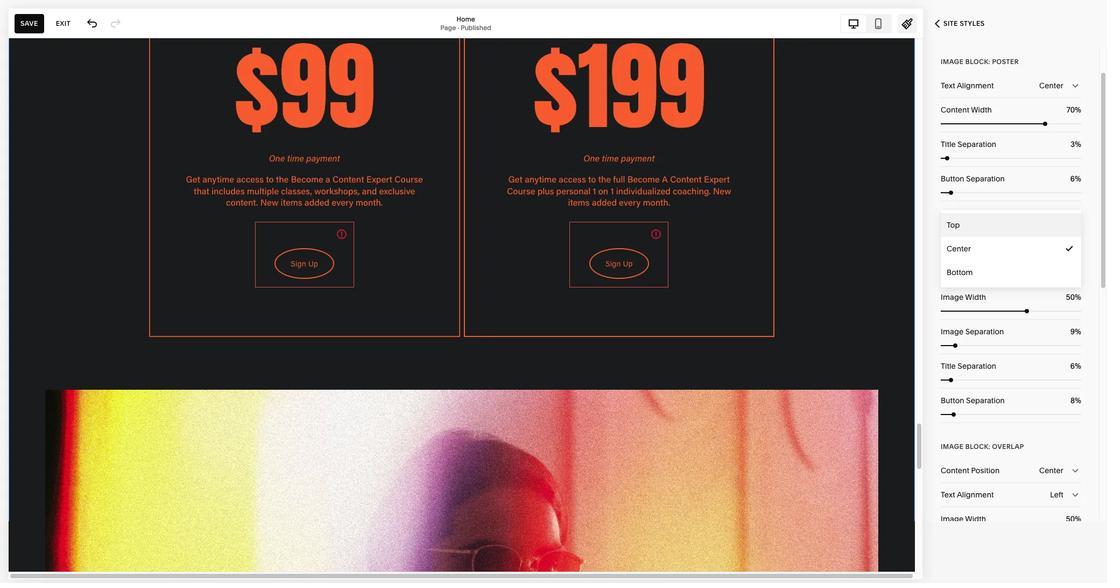 Task type: vqa. For each thing, say whether or not it's contained in the screenshot.
Back
no



Task type: describe. For each thing, give the bounding box(es) containing it.
now
[[526, 564, 541, 573]]

1 button separation from the top
[[941, 174, 1005, 184]]

5 image from the top
[[941, 443, 964, 451]]

2 button separation from the top
[[941, 396, 1005, 406]]

site.
[[638, 564, 652, 573]]

1 image from the top
[[941, 58, 964, 66]]

1 vertical spatial width
[[966, 292, 987, 302]]

1 title from the top
[[941, 139, 956, 149]]

2 title from the top
[[941, 361, 956, 371]]

home
[[457, 15, 475, 23]]

the
[[565, 564, 577, 573]]

image separation
[[941, 327, 1005, 337]]

top
[[947, 220, 960, 230]]

6 image from the top
[[941, 514, 964, 524]]

out
[[598, 564, 610, 573]]

in
[[455, 564, 461, 573]]

image block: card
[[941, 221, 1012, 229]]

site
[[944, 19, 959, 27]]

styles
[[960, 19, 985, 27]]

1 title separation from the top
[[941, 139, 997, 149]]

2 image width from the top
[[941, 514, 987, 524]]

published
[[461, 23, 492, 32]]

2 vertical spatial width
[[966, 514, 987, 524]]

poster
[[993, 58, 1019, 66]]

get
[[552, 564, 563, 573]]



Task type: locate. For each thing, give the bounding box(es) containing it.
content
[[941, 105, 970, 115], [941, 244, 970, 254]]

1 button from the top
[[941, 174, 965, 184]]

content position
[[941, 244, 1000, 254]]

button
[[941, 174, 965, 184], [941, 396, 965, 406]]

image block: overlap
[[941, 443, 1025, 451]]

exit
[[56, 19, 71, 27]]

to
[[543, 564, 550, 573]]

2 block: from the top
[[966, 221, 991, 229]]

card
[[993, 221, 1012, 229]]

title separation down content width in the top of the page
[[941, 139, 997, 149]]

block: for title separation
[[966, 58, 991, 66]]

upgrade
[[493, 564, 524, 573]]

title separation down image separation
[[941, 361, 997, 371]]

site styles button
[[924, 12, 997, 36]]

1 block: from the top
[[966, 58, 991, 66]]

3 block: from the top
[[966, 443, 991, 451]]

1 vertical spatial button separation
[[941, 396, 1005, 406]]

·
[[458, 23, 459, 32]]

list box
[[941, 213, 1082, 284]]

most
[[578, 564, 596, 573]]

1 vertical spatial block:
[[966, 221, 991, 229]]

your
[[620, 564, 636, 573]]

button separation up the image block: card
[[941, 174, 1005, 184]]

0 vertical spatial title separation
[[941, 139, 997, 149]]

0 vertical spatial content
[[941, 105, 970, 115]]

content width
[[941, 105, 993, 115]]

block: left card
[[966, 221, 991, 229]]

block: left poster
[[966, 58, 991, 66]]

14
[[463, 564, 470, 573]]

bottom
[[947, 268, 973, 277]]

0 vertical spatial button separation
[[941, 174, 1005, 184]]

block: for image width
[[966, 221, 991, 229]]

separation
[[958, 139, 997, 149], [967, 174, 1005, 184], [966, 327, 1005, 337], [958, 361, 997, 371], [967, 396, 1005, 406]]

save button
[[15, 14, 44, 33]]

3 image from the top
[[941, 292, 964, 302]]

your
[[403, 564, 419, 573]]

content inside field
[[941, 244, 970, 254]]

site styles
[[944, 19, 985, 27]]

0 vertical spatial image width
[[941, 292, 987, 302]]

image
[[941, 58, 964, 66], [941, 221, 964, 229], [941, 292, 964, 302], [941, 327, 964, 337], [941, 443, 964, 451], [941, 514, 964, 524]]

content for content position
[[941, 244, 970, 254]]

2 content from the top
[[941, 244, 970, 254]]

center
[[947, 244, 972, 254]]

0 vertical spatial title
[[941, 139, 956, 149]]

title separation
[[941, 139, 997, 149], [941, 361, 997, 371]]

home page · published
[[441, 15, 492, 32]]

list box containing top
[[941, 213, 1082, 284]]

0 vertical spatial width
[[972, 105, 993, 115]]

save
[[20, 19, 38, 27]]

button separation
[[941, 174, 1005, 184], [941, 396, 1005, 406]]

title down image separation
[[941, 361, 956, 371]]

content for content width
[[941, 105, 970, 115]]

0 vertical spatial button
[[941, 174, 965, 184]]

title down content width in the top of the page
[[941, 139, 956, 149]]

block:
[[966, 58, 991, 66], [966, 221, 991, 229], [966, 443, 991, 451]]

None range field
[[941, 122, 1082, 126], [941, 156, 1082, 160], [941, 191, 1082, 195], [941, 309, 1082, 313], [941, 344, 1082, 348], [941, 378, 1082, 382], [941, 413, 1082, 417], [941, 122, 1082, 126], [941, 156, 1082, 160], [941, 191, 1082, 195], [941, 309, 1082, 313], [941, 344, 1082, 348], [941, 378, 1082, 382], [941, 413, 1082, 417]]

2 vertical spatial block:
[[966, 443, 991, 451]]

1 vertical spatial title separation
[[941, 361, 997, 371]]

days.
[[472, 564, 491, 573]]

Content Position field
[[941, 237, 1082, 261]]

2 button from the top
[[941, 396, 965, 406]]

2 title separation from the top
[[941, 361, 997, 371]]

1 vertical spatial content
[[941, 244, 970, 254]]

image width
[[941, 292, 987, 302], [941, 514, 987, 524]]

your trial ends in 14 days. upgrade now to get the most out of your site.
[[403, 564, 652, 573]]

button separation up the image block: overlap
[[941, 396, 1005, 406]]

page
[[441, 23, 456, 32]]

1 vertical spatial button
[[941, 396, 965, 406]]

title
[[941, 139, 956, 149], [941, 361, 956, 371]]

width
[[972, 105, 993, 115], [966, 292, 987, 302], [966, 514, 987, 524]]

position
[[972, 244, 1000, 254]]

1 vertical spatial image width
[[941, 514, 987, 524]]

ends
[[436, 564, 453, 573]]

0 vertical spatial block:
[[966, 58, 991, 66]]

exit button
[[50, 14, 77, 33]]

2 image from the top
[[941, 221, 964, 229]]

None field
[[1047, 104, 1082, 116], [1047, 138, 1082, 150], [1047, 173, 1082, 185], [1047, 291, 1082, 303], [1047, 326, 1082, 338], [1047, 360, 1082, 372], [1047, 395, 1082, 407], [1047, 513, 1082, 525], [1047, 104, 1082, 116], [1047, 138, 1082, 150], [1047, 173, 1082, 185], [1047, 291, 1082, 303], [1047, 326, 1082, 338], [1047, 360, 1082, 372], [1047, 395, 1082, 407], [1047, 513, 1082, 525]]

4 image from the top
[[941, 327, 964, 337]]

1 image width from the top
[[941, 292, 987, 302]]

trial
[[420, 564, 434, 573]]

image block: poster
[[941, 58, 1019, 66]]

block: left overlap at right bottom
[[966, 443, 991, 451]]

1 vertical spatial title
[[941, 361, 956, 371]]

tab list
[[842, 15, 891, 32]]

1 content from the top
[[941, 105, 970, 115]]

of
[[612, 564, 619, 573]]

overlap
[[993, 443, 1025, 451]]



